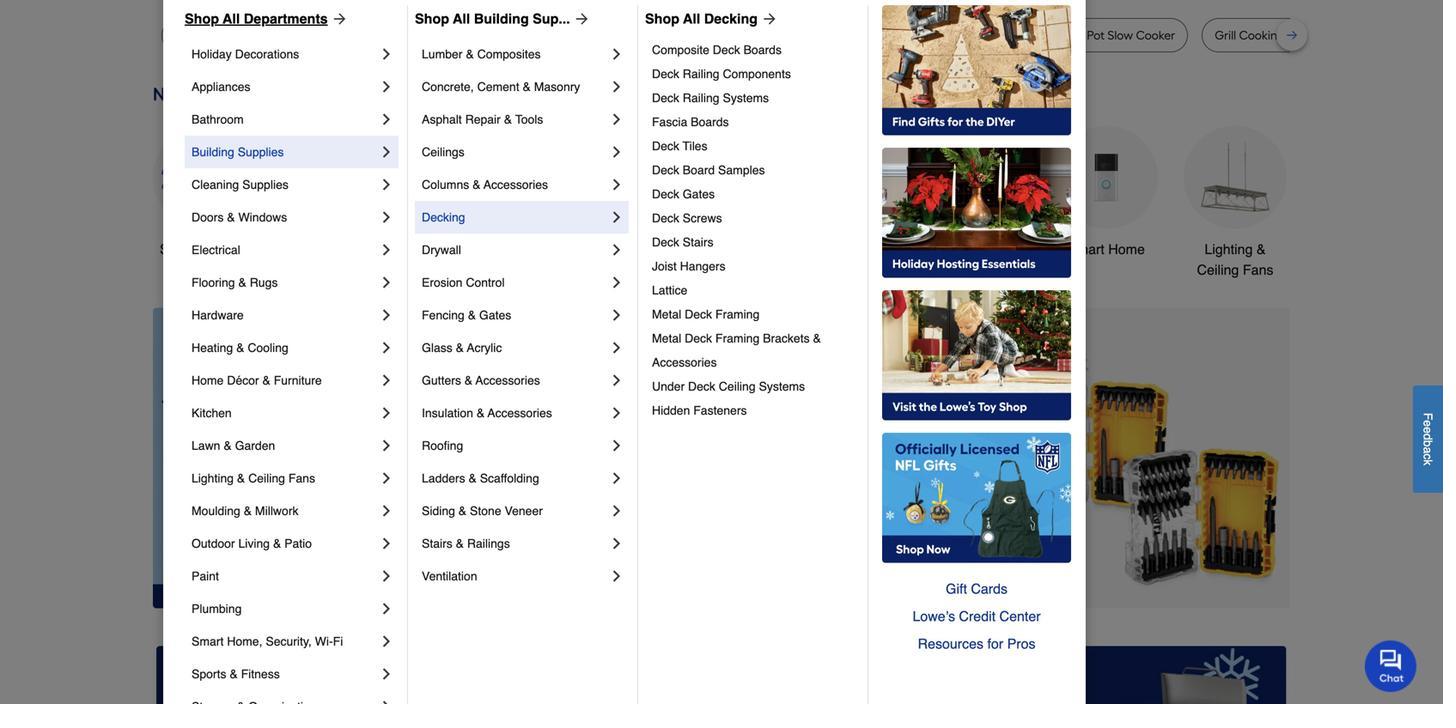Task type: locate. For each thing, give the bounding box(es) containing it.
framing inside 'metal deck framing brackets & accessories'
[[716, 332, 760, 345]]

board
[[683, 163, 715, 177]]

0 horizontal spatial slow
[[407, 28, 432, 43]]

arrow right image for shop all building sup...
[[570, 10, 591, 27]]

framing down metal deck framing link
[[716, 332, 760, 345]]

railing
[[683, 67, 720, 81], [683, 91, 720, 105]]

gates
[[683, 187, 715, 201], [479, 308, 511, 322]]

0 horizontal spatial boards
[[691, 115, 729, 129]]

accessories for columns & accessories
[[484, 178, 548, 192]]

0 horizontal spatial fans
[[289, 472, 315, 485]]

0 horizontal spatial cooker
[[435, 28, 474, 43]]

cleaning supplies link
[[192, 168, 378, 201]]

& inside "glass & acrylic" link
[[456, 341, 464, 355]]

cards
[[971, 581, 1008, 597]]

kitchen inside kitchen faucets link
[[671, 241, 717, 257]]

fascia boards link
[[652, 110, 856, 134]]

& inside fencing & gates link
[[468, 308, 476, 322]]

stairs down siding on the bottom left
[[422, 537, 453, 551]]

cooker up lumber
[[435, 28, 474, 43]]

chevron right image for decking
[[608, 209, 625, 226]]

chevron right image for sports & fitness
[[378, 666, 395, 683]]

2 metal from the top
[[652, 332, 681, 345]]

1 horizontal spatial arrow right image
[[758, 10, 778, 27]]

hidden fasteners
[[652, 404, 747, 418]]

railing up deck railing systems
[[683, 67, 720, 81]]

tools down concrete, cement & masonry link
[[515, 113, 543, 126]]

ladders & scaffolding
[[422, 472, 539, 485]]

2 cooking from the left
[[1239, 28, 1285, 43]]

deck inside deck stairs link
[[652, 235, 679, 249]]

up to 50 percent off select tools and accessories. image
[[458, 308, 1290, 609]]

framing down the 'lattice' link
[[716, 308, 760, 321]]

0 vertical spatial lighting & ceiling fans
[[1197, 241, 1274, 278]]

metal down lattice
[[652, 308, 681, 321]]

0 vertical spatial boards
[[744, 43, 782, 57]]

chevron right image for moulding & millwork
[[378, 503, 395, 520]]

all up lumber
[[453, 11, 470, 27]]

electrical link
[[192, 234, 378, 266]]

1 vertical spatial framing
[[716, 332, 760, 345]]

chevron right image for hardware
[[378, 307, 395, 324]]

stairs down "screws" on the top
[[683, 235, 714, 249]]

1 horizontal spatial fans
[[1243, 262, 1274, 278]]

decorations for christmas
[[554, 262, 628, 278]]

1 horizontal spatial shop
[[415, 11, 449, 27]]

deck up deck stairs
[[652, 211, 679, 225]]

chevron right image for doors & windows
[[378, 209, 395, 226]]

shop up triple slow cooker
[[415, 11, 449, 27]]

home décor & furniture
[[192, 374, 322, 387]]

2 framing from the top
[[716, 332, 760, 345]]

doors & windows link
[[192, 201, 378, 234]]

sup...
[[533, 11, 570, 27]]

chevron right image for asphalt repair & tools
[[608, 111, 625, 128]]

building up composites
[[474, 11, 529, 27]]

shop up holiday
[[185, 11, 219, 27]]

1 cooker from the left
[[435, 28, 474, 43]]

2 horizontal spatial shop
[[645, 11, 680, 27]]

1 vertical spatial lighting
[[192, 472, 234, 485]]

1 horizontal spatial bathroom
[[948, 241, 1007, 257]]

tools up erosion control at top left
[[446, 241, 478, 257]]

deck inside deck screws link
[[652, 211, 679, 225]]

0 vertical spatial home
[[1108, 241, 1145, 257]]

decorations inside holiday decorations link
[[235, 47, 299, 61]]

ceilings link
[[422, 136, 608, 168]]

paint link
[[192, 560, 378, 593]]

accessories for gutters & accessories
[[476, 374, 540, 387]]

1 horizontal spatial cooking
[[1239, 28, 1285, 43]]

chevron right image for siding & stone veneer
[[608, 503, 625, 520]]

outdoor tools & equipment link
[[797, 126, 900, 280]]

1 vertical spatial kitchen
[[192, 406, 232, 420]]

1 vertical spatial decorations
[[554, 262, 628, 278]]

chevron right image for outdoor living & patio
[[378, 535, 395, 552]]

deck up "deck screws" at the top of page
[[652, 187, 679, 201]]

1 shop from the left
[[185, 11, 219, 27]]

1 horizontal spatial ceiling
[[719, 380, 756, 393]]

0 vertical spatial metal
[[652, 308, 681, 321]]

smart for smart home
[[1068, 241, 1105, 257]]

flooring & rugs link
[[192, 266, 378, 299]]

1 vertical spatial railing
[[683, 91, 720, 105]]

chevron right image for home décor & furniture
[[378, 372, 395, 389]]

chevron right image for gutters & accessories
[[608, 372, 625, 389]]

2 railing from the top
[[683, 91, 720, 105]]

systems up fascia boards link
[[723, 91, 769, 105]]

christmas
[[560, 241, 622, 257]]

officially licensed n f l gifts. shop now. image
[[882, 433, 1071, 564]]

1 vertical spatial metal
[[652, 332, 681, 345]]

kitchen up the lawn
[[192, 406, 232, 420]]

0 horizontal spatial building
[[192, 145, 234, 159]]

1 vertical spatial systems
[[759, 380, 805, 393]]

chevron right image for paint
[[378, 568, 395, 585]]

0 vertical spatial railing
[[683, 67, 720, 81]]

1 vertical spatial outdoor
[[192, 537, 235, 551]]

countertop
[[576, 28, 639, 43]]

& inside the sports & fitness link
[[230, 668, 238, 681]]

faucets
[[720, 241, 769, 257]]

pot
[[828, 28, 846, 43], [897, 28, 915, 43], [995, 28, 1013, 43], [1087, 28, 1105, 43]]

decking down recommended searches for you heading
[[704, 11, 758, 27]]

boards up components
[[744, 43, 782, 57]]

glass & acrylic
[[422, 341, 502, 355]]

accessories up the under at the bottom of the page
[[652, 356, 717, 369]]

kitchen up joist hangers
[[671, 241, 717, 257]]

0 vertical spatial outdoor
[[800, 241, 849, 257]]

2 crock from the left
[[1052, 28, 1084, 43]]

1 horizontal spatial boards
[[744, 43, 782, 57]]

holiday
[[192, 47, 232, 61]]

1 vertical spatial boards
[[691, 115, 729, 129]]

metal deck framing link
[[652, 302, 856, 326]]

deck down metal deck framing
[[685, 332, 712, 345]]

under deck ceiling systems link
[[652, 375, 856, 399]]

0 vertical spatial ceiling
[[1197, 262, 1239, 278]]

cleaning
[[192, 178, 239, 192]]

1 vertical spatial decking
[[422, 210, 465, 224]]

0 vertical spatial lighting
[[1205, 241, 1253, 257]]

1 metal from the top
[[652, 308, 681, 321]]

accessories down ceilings 'link'
[[484, 178, 548, 192]]

0 vertical spatial fans
[[1243, 262, 1274, 278]]

2 slow from the left
[[1108, 28, 1133, 43]]

0 vertical spatial gates
[[683, 187, 715, 201]]

chevron right image for flooring & rugs
[[378, 274, 395, 291]]

1 horizontal spatial crock
[[1052, 28, 1084, 43]]

fencing & gates link
[[422, 299, 608, 332]]

lighting
[[1205, 241, 1253, 257], [192, 472, 234, 485]]

outdoor down moulding
[[192, 537, 235, 551]]

arrow right image
[[570, 10, 591, 27], [758, 10, 778, 27], [1259, 458, 1276, 475]]

chevron right image
[[378, 46, 395, 63], [608, 111, 625, 128], [378, 143, 395, 161], [378, 209, 395, 226], [608, 209, 625, 226], [608, 241, 625, 259], [608, 274, 625, 291], [378, 339, 395, 357], [608, 339, 625, 357], [608, 372, 625, 389], [608, 405, 625, 422], [378, 437, 395, 454], [608, 437, 625, 454], [608, 470, 625, 487], [378, 503, 395, 520], [608, 503, 625, 520], [378, 568, 395, 585], [378, 633, 395, 650], [378, 698, 395, 704]]

deck gates link
[[652, 182, 856, 206]]

f
[[1421, 413, 1435, 420]]

ceiling inside "link"
[[719, 380, 756, 393]]

systems up 'hidden fasteners' link
[[759, 380, 805, 393]]

1 horizontal spatial tools
[[515, 113, 543, 126]]

0 horizontal spatial decking
[[422, 210, 465, 224]]

1 horizontal spatial decking
[[704, 11, 758, 27]]

0 horizontal spatial ceiling
[[248, 472, 285, 485]]

arrow right image inside shop all decking link
[[758, 10, 778, 27]]

tools up equipment at the right of page
[[853, 241, 885, 257]]

drywall
[[422, 243, 461, 257]]

systems inside "link"
[[759, 380, 805, 393]]

concrete,
[[422, 80, 474, 94]]

deck up joist
[[652, 235, 679, 249]]

& inside lighting & ceiling fans
[[1257, 241, 1266, 257]]

lumber & composites
[[422, 47, 541, 61]]

1 vertical spatial smart
[[192, 635, 224, 649]]

triple slow cooker
[[374, 28, 474, 43]]

f e e d b a c k button
[[1413, 386, 1443, 493]]

glass
[[422, 341, 453, 355]]

building up "cleaning"
[[192, 145, 234, 159]]

0 vertical spatial supplies
[[238, 145, 284, 159]]

0 vertical spatial kitchen
[[671, 241, 717, 257]]

1 crock from the left
[[793, 28, 825, 43]]

pot for crock pot slow cooker
[[1087, 28, 1105, 43]]

smart for smart home, security, wi-fi
[[192, 635, 224, 649]]

roofing
[[422, 439, 463, 453]]

outdoor living & patio
[[192, 537, 312, 551]]

1 horizontal spatial decorations
[[554, 262, 628, 278]]

0 vertical spatial lighting & ceiling fans link
[[1184, 126, 1287, 280]]

1 vertical spatial building
[[192, 145, 234, 159]]

millwork
[[255, 504, 299, 518]]

scroll to item #2 image
[[828, 578, 869, 584]]

deck
[[713, 43, 740, 57], [652, 67, 679, 81], [652, 91, 679, 105], [652, 139, 679, 153], [652, 163, 679, 177], [652, 187, 679, 201], [652, 211, 679, 225], [652, 235, 679, 249], [685, 308, 712, 321], [685, 332, 712, 345], [688, 380, 716, 393]]

deck down deck tiles
[[652, 163, 679, 177]]

1 vertical spatial lighting & ceiling fans link
[[192, 462, 378, 495]]

0 vertical spatial framing
[[716, 308, 760, 321]]

gates down board
[[683, 187, 715, 201]]

1 vertical spatial stairs
[[422, 537, 453, 551]]

building supplies link
[[192, 136, 378, 168]]

chevron right image for concrete, cement & masonry
[[608, 78, 625, 95]]

crock pot cooking pot
[[793, 28, 915, 43]]

arrow left image
[[473, 458, 490, 475]]

cleaning supplies
[[192, 178, 289, 192]]

grill
[[1215, 28, 1236, 43]]

0 horizontal spatial tools
[[446, 241, 478, 257]]

metal for metal deck framing
[[652, 308, 681, 321]]

2 cooker from the left
[[1136, 28, 1175, 43]]

all for decking
[[683, 11, 700, 27]]

gates down control
[[479, 308, 511, 322]]

chevron right image for lighting & ceiling fans
[[378, 470, 395, 487]]

deck board samples
[[652, 163, 765, 177]]

deck down fascia in the top left of the page
[[652, 139, 679, 153]]

drywall link
[[422, 234, 608, 266]]

chevron right image for smart home, security, wi-fi
[[378, 633, 395, 650]]

e up d
[[1421, 420, 1435, 427]]

0 horizontal spatial smart
[[192, 635, 224, 649]]

decking
[[704, 11, 758, 27], [422, 210, 465, 224]]

shop up the composite
[[645, 11, 680, 27]]

1 vertical spatial ceiling
[[719, 380, 756, 393]]

3 shop from the left
[[645, 11, 680, 27]]

outdoor for outdoor living & patio
[[192, 537, 235, 551]]

0 horizontal spatial outdoor
[[192, 537, 235, 551]]

all for departments
[[223, 11, 240, 27]]

cooker left grill
[[1136, 28, 1175, 43]]

deck up fascia in the top left of the page
[[652, 91, 679, 105]]

heating
[[192, 341, 233, 355]]

slow
[[407, 28, 432, 43], [1108, 28, 1133, 43]]

cooker
[[435, 28, 474, 43], [1136, 28, 1175, 43]]

erosion control
[[422, 276, 505, 290]]

visit the lowe's toy shop. image
[[882, 290, 1071, 421]]

& inside siding & stone veneer link
[[459, 504, 467, 518]]

lattice link
[[652, 278, 856, 302]]

up to 30 percent off select grills and accessories. image
[[928, 646, 1287, 704]]

0 horizontal spatial bathroom
[[192, 113, 244, 126]]

0 horizontal spatial cooking
[[849, 28, 894, 43]]

accessories down gutters & accessories link
[[488, 406, 552, 420]]

decorations down christmas
[[554, 262, 628, 278]]

all right shop
[[195, 241, 210, 257]]

metal down metal deck framing
[[652, 332, 681, 345]]

repair
[[465, 113, 501, 126]]

chevron right image for ventilation
[[608, 568, 625, 585]]

1 horizontal spatial lighting
[[1205, 241, 1253, 257]]

arrow right image inside the shop all building sup... link
[[570, 10, 591, 27]]

1 vertical spatial supplies
[[242, 178, 289, 192]]

framing for metal deck framing
[[716, 308, 760, 321]]

3 pot from the left
[[995, 28, 1013, 43]]

0 horizontal spatial home
[[192, 374, 224, 387]]

outdoor up equipment at the right of page
[[800, 241, 849, 257]]

0 vertical spatial decking
[[704, 11, 758, 27]]

deck stairs
[[652, 235, 714, 249]]

shop all decking link
[[645, 9, 778, 29]]

insulation
[[422, 406, 473, 420]]

new deals every day during 25 days of deals image
[[153, 80, 1290, 109]]

metal inside 'metal deck framing brackets & accessories'
[[652, 332, 681, 345]]

1 vertical spatial gates
[[479, 308, 511, 322]]

0 vertical spatial building
[[474, 11, 529, 27]]

deck up hidden fasteners
[[688, 380, 716, 393]]

& inside lawn & garden link
[[224, 439, 232, 453]]

kitchen faucets
[[671, 241, 769, 257]]

lighting & ceiling fans
[[1197, 241, 1274, 278], [192, 472, 315, 485]]

supplies up cleaning supplies
[[238, 145, 284, 159]]

deck tiles
[[652, 139, 708, 153]]

1 horizontal spatial stairs
[[683, 235, 714, 249]]

columns & accessories
[[422, 178, 548, 192]]

0 vertical spatial smart
[[1068, 241, 1105, 257]]

2 pot from the left
[[897, 28, 915, 43]]

2 horizontal spatial ceiling
[[1197, 262, 1239, 278]]

1 horizontal spatial cooker
[[1136, 28, 1175, 43]]

railing up the fascia boards
[[683, 91, 720, 105]]

grill cooking grate & warming rack
[[1215, 28, 1414, 43]]

deck inside deck tiles link
[[652, 139, 679, 153]]

0 horizontal spatial crock
[[793, 28, 825, 43]]

stairs
[[683, 235, 714, 249], [422, 537, 453, 551]]

boards down deck railing systems
[[691, 115, 729, 129]]

all for building
[[453, 11, 470, 27]]

2 horizontal spatial tools
[[853, 241, 885, 257]]

holiday decorations
[[192, 47, 299, 61]]

chevron right image for ladders & scaffolding
[[608, 470, 625, 487]]

decorations inside christmas decorations link
[[554, 262, 628, 278]]

tools inside outdoor tools & equipment
[[853, 241, 885, 257]]

christmas decorations
[[554, 241, 628, 278]]

0 vertical spatial decorations
[[235, 47, 299, 61]]

1 horizontal spatial slow
[[1108, 28, 1133, 43]]

deck inside metal deck framing link
[[685, 308, 712, 321]]

decking inside decking link
[[422, 210, 465, 224]]

kitchen inside kitchen link
[[192, 406, 232, 420]]

chevron right image for heating & cooling
[[378, 339, 395, 357]]

4 pot from the left
[[1087, 28, 1105, 43]]

hardware link
[[192, 299, 378, 332]]

crock up "deck railing components" link
[[793, 28, 825, 43]]

0 vertical spatial stairs
[[683, 235, 714, 249]]

1 vertical spatial fans
[[289, 472, 315, 485]]

0 horizontal spatial kitchen
[[192, 406, 232, 420]]

deck down the composite
[[652, 67, 679, 81]]

1 vertical spatial lighting & ceiling fans
[[192, 472, 315, 485]]

1 framing from the top
[[716, 308, 760, 321]]

deck inside deck railing systems link
[[652, 91, 679, 105]]

deck down lattice
[[685, 308, 712, 321]]

ceiling inside lighting & ceiling fans
[[1197, 262, 1239, 278]]

decking link
[[422, 201, 608, 234]]

0 horizontal spatial decorations
[[235, 47, 299, 61]]

1 pot from the left
[[828, 28, 846, 43]]

1 vertical spatial home
[[192, 374, 224, 387]]

1 horizontal spatial smart
[[1068, 241, 1105, 257]]

deck up deck railing components
[[713, 43, 740, 57]]

shop all deals link
[[153, 126, 256, 260]]

get up to 2 free select tools or batteries when you buy 1 with select purchases. image
[[156, 646, 515, 704]]

scroll to item #4 image
[[914, 578, 955, 584]]

decorations down the shop all departments link
[[235, 47, 299, 61]]

1 horizontal spatial outdoor
[[800, 241, 849, 257]]

resources
[[918, 636, 984, 652]]

doors
[[192, 210, 224, 224]]

chevron right image for drywall
[[608, 241, 625, 259]]

1 railing from the top
[[683, 67, 720, 81]]

erosion control link
[[422, 266, 608, 299]]

joist
[[652, 259, 677, 273]]

accessories
[[484, 178, 548, 192], [652, 356, 717, 369], [476, 374, 540, 387], [488, 406, 552, 420]]

pot for instant pot
[[995, 28, 1013, 43]]

décor
[[227, 374, 259, 387]]

0 horizontal spatial shop
[[185, 11, 219, 27]]

deck inside deck gates link
[[652, 187, 679, 201]]

e up the b in the bottom of the page
[[1421, 427, 1435, 434]]

veneer
[[505, 504, 543, 518]]

all up holiday decorations
[[223, 11, 240, 27]]

all up the composite
[[683, 11, 700, 27]]

chevron right image for bathroom
[[378, 111, 395, 128]]

recommended searches for you heading
[[153, 0, 1290, 4]]

chevron right image
[[608, 46, 625, 63], [378, 78, 395, 95], [608, 78, 625, 95], [378, 111, 395, 128], [608, 143, 625, 161], [378, 176, 395, 193], [608, 176, 625, 193], [378, 241, 395, 259], [378, 274, 395, 291], [378, 307, 395, 324], [608, 307, 625, 324], [378, 372, 395, 389], [378, 405, 395, 422], [378, 470, 395, 487], [378, 535, 395, 552], [608, 535, 625, 552], [608, 568, 625, 585], [378, 601, 395, 618], [378, 666, 395, 683]]

shop
[[185, 11, 219, 27], [415, 11, 449, 27], [645, 11, 680, 27]]

0 horizontal spatial arrow right image
[[570, 10, 591, 27]]

0 horizontal spatial lighting & ceiling fans
[[192, 472, 315, 485]]

& inside "flooring & rugs" link
[[238, 276, 246, 290]]

composite deck boards link
[[652, 38, 856, 62]]

1 horizontal spatial kitchen
[[671, 241, 717, 257]]

accessories down "glass & acrylic" link
[[476, 374, 540, 387]]

building supplies
[[192, 145, 284, 159]]

& inside concrete, cement & masonry link
[[523, 80, 531, 94]]

rack
[[1388, 28, 1414, 43]]

chevron right image for electrical
[[378, 241, 395, 259]]

decking down columns
[[422, 210, 465, 224]]

crock right instant pot
[[1052, 28, 1084, 43]]

deck inside composite deck boards link
[[713, 43, 740, 57]]

outdoor inside outdoor tools & equipment
[[800, 241, 849, 257]]

supplies up windows
[[242, 178, 289, 192]]

2 shop from the left
[[415, 11, 449, 27]]

e
[[1421, 420, 1435, 427], [1421, 427, 1435, 434]]



Task type: describe. For each thing, give the bounding box(es) containing it.
asphalt repair & tools link
[[422, 103, 608, 136]]

1 cooking from the left
[[849, 28, 894, 43]]

chevron right image for stairs & railings
[[608, 535, 625, 552]]

gutters & accessories link
[[422, 364, 608, 397]]

chevron right image for kitchen
[[378, 405, 395, 422]]

columns & accessories link
[[422, 168, 608, 201]]

& inside asphalt repair & tools link
[[504, 113, 512, 126]]

1 horizontal spatial lighting & ceiling fans
[[1197, 241, 1274, 278]]

under
[[652, 380, 685, 393]]

1 horizontal spatial home
[[1108, 241, 1145, 257]]

railing for components
[[683, 67, 720, 81]]

scaffolding
[[480, 472, 539, 485]]

chevron right image for cleaning supplies
[[378, 176, 395, 193]]

kitchen for kitchen
[[192, 406, 232, 420]]

gutters
[[422, 374, 461, 387]]

roofing link
[[422, 430, 608, 462]]

deck inside deck board samples link
[[652, 163, 679, 177]]

shop for shop all departments
[[185, 11, 219, 27]]

a
[[1421, 447, 1435, 454]]

supplies for building supplies
[[238, 145, 284, 159]]

1 horizontal spatial bathroom link
[[926, 126, 1029, 260]]

chevron right image for erosion control
[[608, 274, 625, 291]]

outdoor tools & equipment
[[800, 241, 898, 278]]

deck screws link
[[652, 206, 856, 230]]

chevron right image for ceilings
[[608, 143, 625, 161]]

concrete, cement & masonry link
[[422, 70, 608, 103]]

chevron right image for glass & acrylic
[[608, 339, 625, 357]]

arrow right image for shop all decking
[[758, 10, 778, 27]]

2 vertical spatial ceiling
[[248, 472, 285, 485]]

chevron right image for plumbing
[[378, 601, 395, 618]]

christmas decorations link
[[540, 126, 643, 280]]

gift
[[946, 581, 967, 597]]

b
[[1421, 440, 1435, 447]]

home,
[[227, 635, 262, 649]]

siding
[[422, 504, 455, 518]]

stone
[[470, 504, 501, 518]]

cement
[[477, 80, 519, 94]]

all for deals
[[195, 241, 210, 257]]

lumber & composites link
[[422, 38, 608, 70]]

chevron right image for fencing & gates
[[608, 307, 625, 324]]

instant
[[955, 28, 992, 43]]

1 vertical spatial bathroom
[[948, 241, 1007, 257]]

patio
[[285, 537, 312, 551]]

& inside stairs & railings link
[[456, 537, 464, 551]]

insulation & accessories link
[[422, 397, 608, 430]]

fasteners
[[694, 404, 747, 418]]

outdoor living & patio link
[[192, 528, 378, 560]]

chevron right image for appliances
[[378, 78, 395, 95]]

shop all deals
[[160, 241, 249, 257]]

0 horizontal spatial bathroom link
[[192, 103, 378, 136]]

asphalt repair & tools
[[422, 113, 543, 126]]

plumbing
[[192, 602, 242, 616]]

k
[[1421, 460, 1435, 466]]

0 horizontal spatial lighting & ceiling fans link
[[192, 462, 378, 495]]

fascia
[[652, 115, 688, 129]]

f e e d b a c k
[[1421, 413, 1435, 466]]

& inside heating & cooling link
[[236, 341, 244, 355]]

acrylic
[[467, 341, 502, 355]]

shop these last-minute gifts. $99 or less. quantities are limited and won't last. image
[[153, 308, 430, 609]]

decking inside shop all decking link
[[704, 11, 758, 27]]

shop for shop all building sup...
[[415, 11, 449, 27]]

0 horizontal spatial gates
[[479, 308, 511, 322]]

control
[[466, 276, 505, 290]]

gutters & accessories
[[422, 374, 540, 387]]

& inside home décor & furniture link
[[262, 374, 270, 387]]

& inside columns & accessories link
[[473, 178, 481, 192]]

deck inside under deck ceiling systems "link"
[[688, 380, 716, 393]]

shop all departments link
[[185, 9, 348, 29]]

resources for pros
[[918, 636, 1036, 652]]

find gifts for the diyer. image
[[882, 5, 1071, 136]]

lawn
[[192, 439, 220, 453]]

pot for crock pot cooking pot
[[828, 28, 846, 43]]

crock for crock pot cooking pot
[[793, 28, 825, 43]]

lumber
[[422, 47, 463, 61]]

accessories for insulation & accessories
[[488, 406, 552, 420]]

& inside ladders & scaffolding link
[[469, 472, 477, 485]]

concrete, cement & masonry
[[422, 80, 580, 94]]

arrow right image
[[328, 10, 348, 27]]

microwave countertop
[[514, 28, 639, 43]]

0 horizontal spatial stairs
[[422, 537, 453, 551]]

chevron right image for lawn & garden
[[378, 437, 395, 454]]

chevron right image for roofing
[[608, 437, 625, 454]]

equipment
[[816, 262, 882, 278]]

lowe's credit center
[[913, 609, 1041, 625]]

0 horizontal spatial lighting
[[192, 472, 234, 485]]

& inside outdoor living & patio link
[[273, 537, 281, 551]]

accessories inside 'metal deck framing brackets & accessories'
[[652, 356, 717, 369]]

holiday hosting essentials. image
[[882, 148, 1071, 278]]

ventilation
[[422, 570, 477, 583]]

deck screws
[[652, 211, 722, 225]]

gift cards
[[946, 581, 1008, 597]]

2 horizontal spatial arrow right image
[[1259, 458, 1276, 475]]

lowe's
[[913, 609, 955, 625]]

gift cards link
[[882, 576, 1071, 603]]

under deck ceiling systems
[[652, 380, 805, 393]]

metal deck framing brackets & accessories link
[[652, 326, 856, 375]]

chevron right image for building supplies
[[378, 143, 395, 161]]

chat invite button image
[[1365, 640, 1418, 693]]

kitchen for kitchen faucets
[[671, 241, 717, 257]]

decorations for holiday
[[235, 47, 299, 61]]

doors & windows
[[192, 210, 287, 224]]

& inside gutters & accessories link
[[465, 374, 473, 387]]

& inside insulation & accessories link
[[477, 406, 485, 420]]

smart home, security, wi-fi
[[192, 635, 343, 649]]

composites
[[477, 47, 541, 61]]

1 horizontal spatial building
[[474, 11, 529, 27]]

crock for crock pot slow cooker
[[1052, 28, 1084, 43]]

shop for shop all decking
[[645, 11, 680, 27]]

framing for metal deck framing brackets & accessories
[[716, 332, 760, 345]]

kitchen faucets link
[[668, 126, 771, 260]]

1 e from the top
[[1421, 420, 1435, 427]]

1 horizontal spatial gates
[[683, 187, 715, 201]]

& inside outdoor tools & equipment
[[889, 241, 898, 257]]

glass & acrylic link
[[422, 332, 608, 364]]

grate
[[1288, 28, 1319, 43]]

furniture
[[274, 374, 322, 387]]

& inside lumber & composites link
[[466, 47, 474, 61]]

& inside the "moulding & millwork" link
[[244, 504, 252, 518]]

deck inside 'metal deck framing brackets & accessories'
[[685, 332, 712, 345]]

metal for metal deck framing brackets & accessories
[[652, 332, 681, 345]]

supplies for cleaning supplies
[[242, 178, 289, 192]]

security,
[[266, 635, 312, 649]]

deck inside "deck railing components" link
[[652, 67, 679, 81]]

shop all building sup...
[[415, 11, 570, 27]]

siding & stone veneer
[[422, 504, 543, 518]]

moulding & millwork link
[[192, 495, 378, 528]]

1 slow from the left
[[407, 28, 432, 43]]

heating & cooling link
[[192, 332, 378, 364]]

crock pot slow cooker
[[1052, 28, 1175, 43]]

chevron right image for insulation & accessories
[[608, 405, 625, 422]]

metal deck framing
[[652, 308, 760, 321]]

joist hangers link
[[652, 254, 856, 278]]

smart home
[[1068, 241, 1145, 257]]

electrical
[[192, 243, 240, 257]]

lighting inside lighting & ceiling fans
[[1205, 241, 1253, 257]]

up to 35 percent off select small appliances. image
[[542, 646, 901, 704]]

railings
[[467, 537, 510, 551]]

metal deck framing brackets & accessories
[[652, 332, 824, 369]]

siding & stone veneer link
[[422, 495, 608, 528]]

1 horizontal spatial lighting & ceiling fans link
[[1184, 126, 1287, 280]]

chevron right image for columns & accessories
[[608, 176, 625, 193]]

cooling
[[248, 341, 289, 355]]

& inside 'metal deck framing brackets & accessories'
[[813, 332, 821, 345]]

0 vertical spatial bathroom
[[192, 113, 244, 126]]

pros
[[1007, 636, 1036, 652]]

outdoor for outdoor tools & equipment
[[800, 241, 849, 257]]

& inside doors & windows link
[[227, 210, 235, 224]]

sports & fitness link
[[192, 658, 378, 691]]

shop all building sup... link
[[415, 9, 591, 29]]

tiles
[[683, 139, 708, 153]]

fi
[[333, 635, 343, 649]]

scroll to item #5 image
[[955, 578, 996, 584]]

chevron right image for holiday decorations
[[378, 46, 395, 63]]

lawn & garden link
[[192, 430, 378, 462]]

railing for systems
[[683, 91, 720, 105]]

chevron right image for lumber & composites
[[608, 46, 625, 63]]

2 e from the top
[[1421, 427, 1435, 434]]

garden
[[235, 439, 275, 453]]

deck railing components link
[[652, 62, 856, 86]]

fencing & gates
[[422, 308, 511, 322]]

0 vertical spatial systems
[[723, 91, 769, 105]]

triple
[[374, 28, 404, 43]]

resources for pros link
[[882, 631, 1071, 658]]

shop
[[160, 241, 192, 257]]



Task type: vqa. For each thing, say whether or not it's contained in the screenshot.
building supplies
yes



